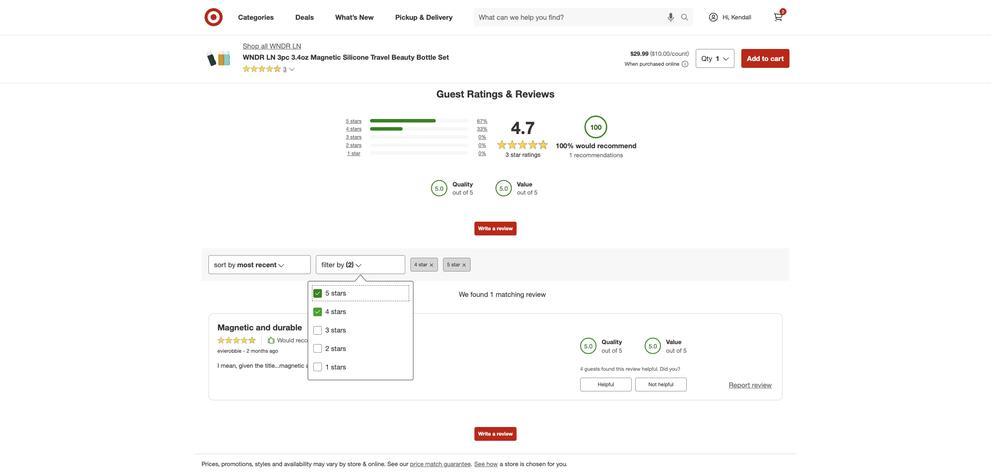 Task type: describe. For each thing, give the bounding box(es) containing it.
1 star
[[347, 150, 360, 156]]

4 star button
[[411, 258, 438, 272]]

online
[[666, 61, 680, 67]]

the
[[255, 362, 263, 369]]

1 inside 100 % would recommend 1 recommendations
[[569, 151, 573, 158]]

0 vertical spatial ln
[[293, 42, 301, 50]]

33
[[477, 126, 483, 132]]

0 % for 3 stars
[[479, 134, 486, 140]]

3 left ratings
[[506, 151, 509, 158]]

hi,
[[723, 13, 730, 21]]

recommendations
[[574, 151, 623, 158]]

add to cart button
[[742, 49, 790, 68]]

$29.99
[[631, 50, 649, 57]]

0 horizontal spatial -
[[243, 348, 245, 354]]

to
[[762, 54, 769, 63]]

compatible
[[645, 6, 676, 13]]

price
[[410, 461, 424, 468]]

0 for 2 stars
[[479, 142, 482, 148]]

a for first write a review button from the top of the page
[[493, 225, 496, 232]]

guarantee
[[444, 461, 471, 468]]

by for sort by
[[228, 261, 236, 269]]

5 star
[[447, 262, 460, 268]]

wireless up black
[[733, 21, 756, 28]]

dark
[[645, 36, 658, 43]]

0 vertical spatial 5 stars
[[346, 118, 362, 124]]

40w
[[407, 6, 418, 13]]

add
[[747, 54, 760, 63]]

1 horizontal spatial solar
[[420, 6, 434, 13]]

touch
[[776, 0, 792, 6]]

when purchased online
[[625, 61, 680, 67]]

% inside 100 % would recommend 1 recommendations
[[567, 141, 574, 150]]

ratings
[[467, 88, 503, 100]]

What can we help you find? suggestions appear below search field
[[474, 8, 683, 27]]

7.5w
[[645, 29, 659, 36]]

4 guests found this review helpful. did you?
[[580, 366, 681, 372]]

iottie for iottie easy one touch wireless 2 car & desk mount with 10w qi wireless charging mount - black
[[733, 0, 747, 6]]

need?
[[392, 362, 409, 369]]

2 left months
[[247, 348, 249, 354]]

iottie easy one touch wireless 2 car & desk mount with 10w qi wireless charging mount - black
[[733, 0, 801, 36]]

blue
[[660, 36, 672, 43]]

star for 4
[[419, 262, 427, 268]]

3.4oz
[[291, 53, 309, 61]]

you.
[[557, 461, 568, 468]]

travel
[[371, 53, 390, 61]]

% for 3 stars
[[482, 134, 486, 140]]

0 vertical spatial quality out of 5
[[453, 180, 473, 196]]

prices, promotions, styles and availability may vary by store & online. see our price match guarantee . see how a store is chosen for you.
[[202, 461, 568, 468]]

matching
[[496, 290, 524, 299]]

bottle
[[417, 53, 436, 61]]

5 star button
[[443, 258, 471, 272]]

mount for charging
[[677, 21, 694, 28]]

% for 2 stars
[[482, 142, 486, 148]]

gel
[[339, 0, 348, 6]]

most
[[237, 261, 254, 269]]

how
[[487, 461, 498, 468]]

(2)
[[346, 261, 354, 269]]

set
[[438, 53, 449, 61]]

would recommend
[[277, 337, 328, 344]]

evierobbie - 2 months ago
[[218, 348, 278, 354]]

300 inside the 'jackery solar generator 300 with 40w solar panel sponsored'
[[382, 6, 392, 13]]

portable
[[207, 6, 230, 13]]

station
[[250, 6, 269, 13]]

4 for 4 guests found this review helpful. did you?
[[580, 366, 583, 372]]

memory
[[294, 6, 317, 13]]

4 up 1 star
[[346, 126, 349, 132]]

guests
[[585, 366, 600, 372]]

report review
[[729, 381, 772, 390]]

filter
[[322, 261, 335, 269]]

1 horizontal spatial and
[[272, 461, 283, 468]]

guest
[[437, 88, 464, 100]]

solar for with
[[405, 0, 419, 6]]

match
[[425, 461, 442, 468]]

1 vertical spatial found
[[602, 366, 615, 372]]

qty
[[702, 54, 713, 63]]

& right ratings
[[506, 88, 513, 100]]

(
[[650, 50, 652, 57]]

availability
[[284, 461, 312, 468]]

star for 1
[[352, 150, 360, 156]]

ago
[[270, 348, 278, 354]]

1 vertical spatial 4 stars
[[325, 308, 346, 316]]

durable
[[273, 323, 302, 332]]

0 vertical spatial value out of 5
[[517, 180, 538, 196]]

delivery
[[426, 13, 453, 21]]

you
[[381, 362, 391, 369]]

4 for 4 stars
[[325, 308, 329, 316]]

write for first write a review button from the top of the page
[[478, 225, 491, 232]]

1 horizontal spatial value out of 5
[[666, 338, 687, 354]]

0 horizontal spatial ln
[[266, 53, 276, 61]]

)
[[688, 50, 689, 57]]

0 for 3 stars
[[479, 134, 482, 140]]

did
[[660, 366, 668, 372]]

windshield
[[645, 21, 675, 28]]

100 inside jackery solar generator 100 plus sponsored
[[470, 6, 480, 13]]

black
[[737, 29, 752, 36]]

not helpful button
[[635, 378, 687, 392]]

4 for 4 star
[[414, 262, 417, 268]]

1 stars
[[325, 363, 346, 371]]

wireless up blue
[[661, 29, 684, 36]]

when
[[625, 61, 638, 67]]

wedge
[[335, 6, 354, 13]]

categories
[[238, 13, 274, 21]]

sponsored inside the 'jackery solar generator 300 with 40w solar panel sponsored'
[[382, 14, 408, 20]]

review inside button
[[752, 381, 772, 390]]

100 inside 100 % would recommend 1 recommendations
[[556, 141, 567, 150]]

2 link
[[769, 8, 788, 27]]

0 % for 1 star
[[479, 150, 486, 156]]

1 horizontal spatial value
[[666, 338, 682, 346]]

pickup & delivery
[[395, 13, 453, 21]]

by for filter by
[[337, 261, 344, 269]]

& inside "iottie velox magsafe compatible magnetic wireless dashboard & windshield mount with 7.5w wireless charging - dark blue"
[[701, 14, 705, 21]]

100 % would recommend 1 recommendations
[[556, 141, 637, 158]]

see how button
[[474, 460, 498, 469]]

mount for wireless
[[733, 14, 750, 21]]

report
[[729, 381, 750, 390]]

title...magnetic
[[265, 362, 304, 369]]

what's
[[335, 13, 357, 21]]

durable.
[[318, 362, 339, 369]]

3 up 1 star
[[346, 134, 349, 140]]

% for 1 star
[[482, 150, 486, 156]]

beauty
[[392, 53, 415, 61]]

jackery for with
[[382, 0, 403, 6]]

1 stars checkbox
[[313, 363, 322, 372]]

0 horizontal spatial recommend
[[296, 337, 328, 344]]

1 vertical spatial 3 stars
[[325, 326, 346, 335]]

1 see from the left
[[387, 461, 398, 468]]

1 vertical spatial 2 stars
[[325, 344, 346, 353]]

charging inside "iottie velox magsafe compatible magnetic wireless dashboard & windshield mount with 7.5w wireless charging - dark blue"
[[685, 29, 710, 36]]

image of wndr ln 3pc 3.4oz magnetic silicone travel beauty bottle set image
[[202, 41, 236, 76]]

2 stars checkbox
[[313, 345, 322, 353]]

magnetic inside "iottie velox magsafe compatible magnetic wireless dashboard & windshield mount with 7.5w wireless charging - dark blue"
[[678, 6, 703, 13]]

i
[[218, 362, 219, 369]]

you?
[[669, 366, 681, 372]]

velox
[[661, 0, 676, 6]]

1 horizontal spatial quality out of 5
[[602, 338, 622, 354]]



Task type: locate. For each thing, give the bounding box(es) containing it.
2 horizontal spatial magnetic
[[678, 6, 703, 13]]

chosen
[[526, 461, 546, 468]]

1 horizontal spatial 300
[[382, 6, 392, 13]]

mean,
[[221, 362, 237, 369]]

5
[[346, 118, 349, 124], [470, 189, 473, 196], [534, 189, 538, 196], [447, 262, 450, 268], [325, 289, 329, 298], [619, 347, 622, 354], [684, 347, 687, 354]]

found right we at the left bottom
[[471, 290, 488, 299]]

not
[[649, 381, 657, 388]]

100 right panel at the left of the page
[[470, 6, 480, 13]]

do
[[372, 362, 379, 369]]

0 for 1 star
[[479, 150, 482, 156]]

and left durable.
[[306, 362, 316, 369]]

1 horizontal spatial plus
[[482, 6, 493, 13]]

$29.99 ( $10.00 /count )
[[631, 50, 689, 57]]

% for 5 stars
[[483, 118, 488, 124]]

magnetic right 3.4oz
[[311, 53, 341, 61]]

mount down qi
[[784, 21, 801, 28]]

cart
[[771, 54, 784, 63]]

recommend up recommendations
[[597, 141, 637, 150]]

2 write from the top
[[478, 431, 491, 437]]

4 stars up 1 star
[[346, 126, 362, 132]]

2 horizontal spatial jackery
[[470, 0, 491, 6]]

2 inside iottie easy one touch wireless 2 car & desk mount with 10w qi wireless charging mount - black
[[757, 6, 761, 13]]

with inside the 'jackery solar generator 300 with 40w solar panel sponsored'
[[394, 6, 405, 13]]

3 jackery from the left
[[470, 0, 491, 6]]

sort by most recent
[[214, 261, 277, 269]]

value up you?
[[666, 338, 682, 346]]

with down the car
[[752, 14, 763, 21]]

0 horizontal spatial and
[[256, 323, 271, 332]]

with inside "iottie velox magsafe compatible magnetic wireless dashboard & windshield mount with 7.5w wireless charging - dark blue"
[[695, 21, 707, 28]]

- inside "iottie velox magsafe compatible magnetic wireless dashboard & windshield mount with 7.5w wireless charging - dark blue"
[[711, 29, 714, 36]]

0 horizontal spatial value out of 5
[[517, 180, 538, 196]]

mount right hi,
[[733, 14, 750, 21]]

1 vertical spatial quality
[[602, 338, 622, 346]]

silicone
[[343, 53, 369, 61]]

with for iottie easy one touch wireless 2 car & desk mount with 10w qi wireless charging mount - black
[[752, 14, 763, 21]]

0 vertical spatial 300
[[254, 0, 264, 6]]

2 0 % from the top
[[479, 142, 486, 148]]

pickup
[[395, 13, 418, 21]]

1 vertical spatial 100
[[556, 141, 567, 150]]

0 vertical spatial 0 %
[[479, 134, 486, 140]]

1 vertical spatial and
[[306, 362, 316, 369]]

plus inside jackery solar generator 100 plus sponsored
[[482, 6, 493, 13]]

with left the 40w on the top of the page
[[394, 6, 405, 13]]

2 horizontal spatial with
[[752, 14, 763, 21]]

charging down 10w
[[757, 21, 782, 28]]

2 generator from the left
[[508, 0, 535, 6]]

0 horizontal spatial quality
[[453, 180, 473, 188]]

100
[[470, 6, 480, 13], [556, 141, 567, 150]]

3 0 % from the top
[[479, 150, 486, 156]]

& left online.
[[363, 461, 367, 468]]

0 horizontal spatial store
[[348, 461, 361, 468]]

explorer
[[229, 0, 252, 6]]

solar for plus
[[493, 0, 506, 6]]

4 left 5 star
[[414, 262, 417, 268]]

2 write a review from the top
[[478, 431, 513, 437]]

& inside pickup & delivery link
[[420, 13, 424, 21]]

1 horizontal spatial mount
[[733, 14, 750, 21]]

1 iottie from the left
[[645, 0, 660, 6]]

0 horizontal spatial charging
[[685, 29, 710, 36]]

1 vertical spatial wndr
[[243, 53, 265, 61]]

a for 1st write a review button from the bottom
[[493, 431, 496, 437]]

new
[[359, 13, 374, 21]]

all
[[261, 42, 268, 50]]

value out of 5
[[517, 180, 538, 196], [666, 338, 687, 354]]

& right the 40w on the top of the page
[[420, 13, 424, 21]]

sealy
[[294, 0, 309, 6]]

3 stars right the 3 stars option
[[325, 326, 346, 335]]

1 vertical spatial recommend
[[296, 337, 328, 344]]

sponsored link
[[558, 0, 628, 13]]

% for 4 stars
[[483, 126, 488, 132]]

panel
[[435, 6, 450, 13]]

1 vertical spatial 0 %
[[479, 142, 486, 148]]

generator for 40w
[[420, 0, 448, 6]]

helpful.
[[642, 366, 659, 372]]

2 see from the left
[[474, 461, 485, 468]]

generator for sponsored
[[508, 0, 535, 6]]

stars
[[350, 118, 362, 124], [350, 126, 362, 132], [350, 134, 362, 140], [350, 142, 362, 148], [331, 289, 346, 298], [331, 308, 346, 316], [331, 326, 346, 335], [331, 344, 346, 353], [331, 363, 346, 371]]

1 vertical spatial 0
[[479, 142, 482, 148]]

2 iottie from the left
[[733, 0, 747, 6]]

store right vary
[[348, 461, 361, 468]]

1 vertical spatial quality out of 5
[[602, 338, 622, 354]]

found left this
[[602, 366, 615, 372]]

- up qty 1
[[711, 29, 714, 36]]

1 vertical spatial 300
[[382, 6, 392, 13]]

0 horizontal spatial found
[[471, 290, 488, 299]]

0 vertical spatial 100
[[470, 6, 480, 13]]

3 stars
[[346, 134, 362, 140], [325, 326, 346, 335]]

1 horizontal spatial recommend
[[597, 141, 637, 150]]

jackery for plus
[[470, 0, 491, 6]]

1 0 from the top
[[479, 134, 482, 140]]

10w
[[765, 14, 777, 21]]

& inside iottie easy one touch wireless 2 car & desk mount with 10w qi wireless charging mount - black
[[774, 6, 777, 13]]

recommend inside 100 % would recommend 1 recommendations
[[597, 141, 637, 150]]

foam
[[319, 6, 334, 13]]

recommend up 2 stars option
[[296, 337, 328, 344]]

star for 3
[[511, 151, 521, 158]]

more
[[357, 362, 371, 369]]

3 0 from the top
[[479, 150, 482, 156]]

star inside button
[[419, 262, 427, 268]]

iottie easy one touch wireless 2 car & desk mount with 10w qi wireless charging mount - black link
[[733, 0, 804, 36]]

review
[[497, 225, 513, 232], [526, 290, 546, 299], [626, 366, 641, 372], [752, 381, 772, 390], [497, 431, 513, 437]]

styles
[[255, 461, 271, 468]]

our
[[400, 461, 409, 468]]

1 vertical spatial magnetic
[[311, 53, 341, 61]]

4 inside button
[[414, 262, 417, 268]]

and right styles
[[272, 461, 283, 468]]

with for iottie velox magsafe compatible magnetic wireless dashboard & windshield mount with 7.5w wireless charging - dark blue
[[695, 21, 707, 28]]

iottie inside iottie easy one touch wireless 2 car & desk mount with 10w qi wireless charging mount - black
[[733, 0, 747, 6]]

2 horizontal spatial and
[[306, 362, 316, 369]]

2 vertical spatial a
[[500, 461, 503, 468]]

plus inside jackery explorer 300 plus portable power station sponsored
[[265, 0, 277, 6]]

iottie up compatible
[[645, 0, 660, 6]]

ln left 3pc on the left of the page
[[266, 53, 276, 61]]

1 vertical spatial a
[[493, 431, 496, 437]]

with inside iottie easy one touch wireless 2 car & desk mount with 10w qi wireless charging mount - black
[[752, 14, 763, 21]]

1 horizontal spatial -
[[711, 29, 714, 36]]

wireless down "easy"
[[733, 6, 756, 13]]

100 left would
[[556, 141, 567, 150]]

generator
[[420, 0, 448, 6], [508, 0, 535, 6]]

1 vertical spatial write a review button
[[475, 427, 517, 441]]

of
[[463, 189, 468, 196], [528, 189, 533, 196], [612, 347, 617, 354], [677, 347, 682, 354]]

1 horizontal spatial wndr
[[270, 42, 291, 50]]

1 write a review button from the top
[[475, 222, 517, 236]]

for
[[548, 461, 555, 468]]

1 horizontal spatial charging
[[757, 21, 782, 28]]

4 stars checkbox
[[313, 308, 322, 316]]

0
[[479, 134, 482, 140], [479, 142, 482, 148], [479, 150, 482, 156]]

2 stars up 1 star
[[346, 142, 362, 148]]

generator inside the 'jackery solar generator 300 with 40w solar panel sponsored'
[[420, 0, 448, 6]]

3 right the 3 stars option
[[325, 326, 329, 335]]

67 %
[[477, 118, 488, 124]]

3 down 3pc on the left of the page
[[283, 65, 287, 73]]

0 horizontal spatial solar
[[405, 0, 419, 6]]

.
[[471, 461, 472, 468]]

1 horizontal spatial 100
[[556, 141, 567, 150]]

& right search
[[701, 14, 705, 21]]

iottie inside "iottie velox magsafe compatible magnetic wireless dashboard & windshield mount with 7.5w wireless charging - dark blue"
[[645, 0, 660, 6]]

300 up station
[[254, 0, 264, 6]]

1 horizontal spatial generator
[[508, 0, 535, 6]]

promotions,
[[221, 461, 253, 468]]

1 vertical spatial ln
[[266, 53, 276, 61]]

0 horizontal spatial generator
[[420, 0, 448, 6]]

is
[[520, 461, 525, 468]]

1 vertical spatial 5 stars
[[325, 289, 346, 298]]

2 vertical spatial 0 %
[[479, 150, 486, 156]]

0 vertical spatial wndr
[[270, 42, 291, 50]]

2 horizontal spatial -
[[733, 29, 735, 36]]

magnetic inside shop all wndr ln wndr ln 3pc 3.4oz magnetic silicone travel beauty bottle set
[[311, 53, 341, 61]]

recommend
[[597, 141, 637, 150], [296, 337, 328, 344]]

hi, kendall
[[723, 13, 752, 21]]

star
[[352, 150, 360, 156], [511, 151, 521, 158], [419, 262, 427, 268], [452, 262, 460, 268]]

3 stars checkbox
[[313, 326, 322, 335]]

0 vertical spatial 0
[[479, 134, 482, 140]]

0 % for 2 stars
[[479, 142, 486, 148]]

by left (2)
[[337, 261, 344, 269]]

0 vertical spatial write a review button
[[475, 222, 517, 236]]

evierobbie
[[218, 348, 242, 354]]

5 stars right 5 stars checkbox
[[325, 289, 346, 298]]

2 vertical spatial magnetic
[[218, 323, 254, 332]]

0 vertical spatial plus
[[265, 0, 277, 6]]

0 vertical spatial found
[[471, 290, 488, 299]]

5 stars up 1 star
[[346, 118, 362, 124]]

2 store from the left
[[505, 461, 519, 468]]

1 horizontal spatial ln
[[293, 42, 301, 50]]

one
[[764, 0, 775, 6]]

1 horizontal spatial jackery
[[382, 0, 403, 6]]

generator inside jackery solar generator 100 plus sponsored
[[508, 0, 535, 6]]

price match guarantee link
[[410, 461, 471, 468]]

2 jackery from the left
[[382, 0, 403, 6]]

- inside iottie easy one touch wireless 2 car & desk mount with 10w qi wireless charging mount - black
[[733, 29, 735, 36]]

see
[[387, 461, 398, 468], [474, 461, 485, 468]]

ln
[[293, 42, 301, 50], [266, 53, 276, 61]]

2 right 2 stars option
[[325, 344, 329, 353]]

wndr up 3pc on the left of the page
[[270, 42, 291, 50]]

pillow
[[294, 14, 310, 21]]

jackery for portable
[[207, 0, 228, 6]]

write for 1st write a review button from the bottom
[[478, 431, 491, 437]]

value down 3 star ratings
[[517, 180, 533, 188]]

by right vary
[[339, 461, 346, 468]]

out
[[453, 189, 461, 196], [517, 189, 526, 196], [602, 347, 611, 354], [666, 347, 675, 354]]

with down dashboard
[[695, 21, 707, 28]]

jackery inside jackery explorer 300 plus portable power station sponsored
[[207, 0, 228, 6]]

0 vertical spatial and
[[256, 323, 271, 332]]

2 0 from the top
[[479, 142, 482, 148]]

sponsored inside jackery solar generator 100 plus sponsored
[[470, 14, 495, 20]]

power
[[231, 6, 248, 13]]

0 vertical spatial a
[[493, 225, 496, 232]]

2 stars right 2 stars option
[[325, 344, 346, 353]]

reviews
[[515, 88, 555, 100]]

purchased
[[640, 61, 664, 67]]

2 vertical spatial and
[[272, 461, 283, 468]]

jackery inside the 'jackery solar generator 300 with 40w solar panel sponsored'
[[382, 0, 403, 6]]

iottie for iottie velox magsafe compatible magnetic wireless dashboard & windshield mount with 7.5w wireless charging - dark blue
[[645, 0, 660, 6]]

this
[[616, 366, 624, 372]]

1 store from the left
[[348, 461, 361, 468]]

deals
[[295, 13, 314, 21]]

value out of 5 up you?
[[666, 338, 687, 354]]

1 horizontal spatial iottie
[[733, 0, 747, 6]]

1 horizontal spatial found
[[602, 366, 615, 372]]

- right evierobbie
[[243, 348, 245, 354]]

deals link
[[288, 8, 325, 27]]

0 vertical spatial magnetic
[[678, 6, 703, 13]]

charging down search button
[[685, 29, 710, 36]]

5 inside button
[[447, 262, 450, 268]]

0 horizontal spatial see
[[387, 461, 398, 468]]

we found 1 matching review
[[459, 290, 546, 299]]

2 write a review button from the top
[[475, 427, 517, 441]]

1 generator from the left
[[420, 0, 448, 6]]

1 vertical spatial write
[[478, 431, 491, 437]]

0 horizontal spatial mount
[[677, 21, 694, 28]]

guest ratings & reviews
[[437, 88, 555, 100]]

star for 5
[[452, 262, 460, 268]]

0 horizontal spatial 100
[[470, 6, 480, 13]]

we
[[459, 290, 469, 299]]

0 horizontal spatial jackery
[[207, 0, 228, 6]]

0 vertical spatial recommend
[[597, 141, 637, 150]]

3
[[283, 65, 287, 73], [346, 134, 349, 140], [506, 151, 509, 158], [325, 326, 329, 335]]

0 horizontal spatial iottie
[[645, 0, 660, 6]]

report review button
[[729, 381, 772, 390]]

and
[[256, 323, 271, 332], [306, 362, 316, 369], [272, 461, 283, 468]]

0 vertical spatial 3 stars
[[346, 134, 362, 140]]

0 vertical spatial write a review
[[478, 225, 513, 232]]

0 vertical spatial write
[[478, 225, 491, 232]]

iottie velox magsafe compatible magnetic wireless dashboard & windshield mount with 7.5w wireless charging - dark blue
[[645, 0, 714, 43]]

2 down "easy"
[[757, 6, 761, 13]]

iottie up kendall at the top right
[[733, 0, 747, 6]]

2 down the touch
[[782, 9, 785, 14]]

store left is
[[505, 461, 519, 468]]

- left black
[[733, 29, 735, 36]]

see right .
[[474, 461, 485, 468]]

helpful
[[658, 381, 674, 388]]

by right "sort"
[[228, 261, 236, 269]]

shop all wndr ln wndr ln 3pc 3.4oz magnetic silicone travel beauty bottle set
[[243, 42, 449, 61]]

4 right 4 stars 'option' on the bottom of page
[[325, 308, 329, 316]]

solar
[[405, 0, 419, 6], [493, 0, 506, 6], [420, 6, 434, 13]]

4 star
[[414, 262, 427, 268]]

magnetic
[[678, 6, 703, 13], [311, 53, 341, 61], [218, 323, 254, 332]]

wireless up the windshield
[[645, 14, 668, 21]]

jackery solar generator 100 plus sponsored
[[470, 0, 535, 20]]

2 vertical spatial 0
[[479, 150, 482, 156]]

recent
[[256, 261, 277, 269]]

charging inside iottie easy one touch wireless 2 car & desk mount with 10w qi wireless charging mount - black
[[757, 21, 782, 28]]

1 write a review from the top
[[478, 225, 513, 232]]

see left our at the bottom left of the page
[[387, 461, 398, 468]]

0 vertical spatial quality
[[453, 180, 473, 188]]

mount inside "iottie velox magsafe compatible magnetic wireless dashboard & windshield mount with 7.5w wireless charging - dark blue"
[[677, 21, 694, 28]]

wndr down the shop on the top left of page
[[243, 53, 265, 61]]

pickup & delivery link
[[388, 8, 463, 27]]

qi
[[779, 14, 785, 21]]

kendall
[[732, 13, 752, 21]]

0 horizontal spatial wndr
[[243, 53, 265, 61]]

filter by (2)
[[322, 261, 354, 269]]

-
[[711, 29, 714, 36], [733, 29, 735, 36], [243, 348, 245, 354]]

1 horizontal spatial quality
[[602, 338, 622, 346]]

1 0 % from the top
[[479, 134, 486, 140]]

magnetic up evierobbie
[[218, 323, 254, 332]]

quality out of 5
[[453, 180, 473, 196], [602, 338, 622, 354]]

months
[[251, 348, 268, 354]]

sponsored inside jackery explorer 300 plus portable power station sponsored
[[207, 14, 232, 20]]

helpful button
[[580, 378, 632, 392]]

and up months
[[256, 323, 271, 332]]

magnetic down magsafe
[[678, 6, 703, 13]]

would
[[277, 337, 294, 344]]

0 horizontal spatial value
[[517, 180, 533, 188]]

0 horizontal spatial 300
[[254, 0, 264, 6]]

3 stars up 1 star
[[346, 134, 362, 140]]

1 horizontal spatial see
[[474, 461, 485, 468]]

1 vertical spatial plus
[[482, 6, 493, 13]]

1 horizontal spatial magnetic
[[311, 53, 341, 61]]

jackery solar generator 300 with 40w solar panel sponsored
[[382, 0, 450, 20]]

4 stars right 4 stars 'option' on the bottom of page
[[325, 308, 346, 316]]

mount down dashboard
[[677, 21, 694, 28]]

write a review
[[478, 225, 513, 232], [478, 431, 513, 437]]

ln up 3.4oz
[[293, 42, 301, 50]]

jackery inside jackery solar generator 100 plus sponsored
[[470, 0, 491, 6]]

2 up 1 star
[[346, 142, 349, 148]]

categories link
[[231, 8, 285, 27]]

solar inside jackery solar generator 100 plus sponsored
[[493, 0, 506, 6]]

1 horizontal spatial with
[[695, 21, 707, 28]]

0 horizontal spatial plus
[[265, 0, 277, 6]]

1 jackery from the left
[[207, 0, 228, 6]]

desk
[[779, 6, 793, 13]]

0 horizontal spatial magnetic
[[218, 323, 254, 332]]

0 vertical spatial 4 stars
[[346, 126, 362, 132]]

2 horizontal spatial mount
[[784, 21, 801, 28]]

& right the car
[[774, 6, 777, 13]]

0 vertical spatial 2 stars
[[346, 142, 362, 148]]

dashboard
[[670, 14, 699, 21]]

car
[[762, 6, 772, 13]]

4 left guests
[[580, 366, 583, 372]]

1 vertical spatial value out of 5
[[666, 338, 687, 354]]

star inside button
[[452, 262, 460, 268]]

0 horizontal spatial quality out of 5
[[453, 180, 473, 196]]

300 left pickup
[[382, 6, 392, 13]]

5 stars checkbox
[[313, 289, 322, 298]]

1 vertical spatial write a review
[[478, 431, 513, 437]]

2 horizontal spatial solar
[[493, 0, 506, 6]]

value out of 5 down ratings
[[517, 180, 538, 196]]

4.7
[[511, 117, 535, 138]]

300 inside jackery explorer 300 plus portable power station sponsored
[[254, 0, 264, 6]]

1 write from the top
[[478, 225, 491, 232]]

0 %
[[479, 134, 486, 140], [479, 142, 486, 148], [479, 150, 486, 156]]

0 horizontal spatial with
[[394, 6, 405, 13]]



Task type: vqa. For each thing, say whether or not it's contained in the screenshot.
left the value out of 5
yes



